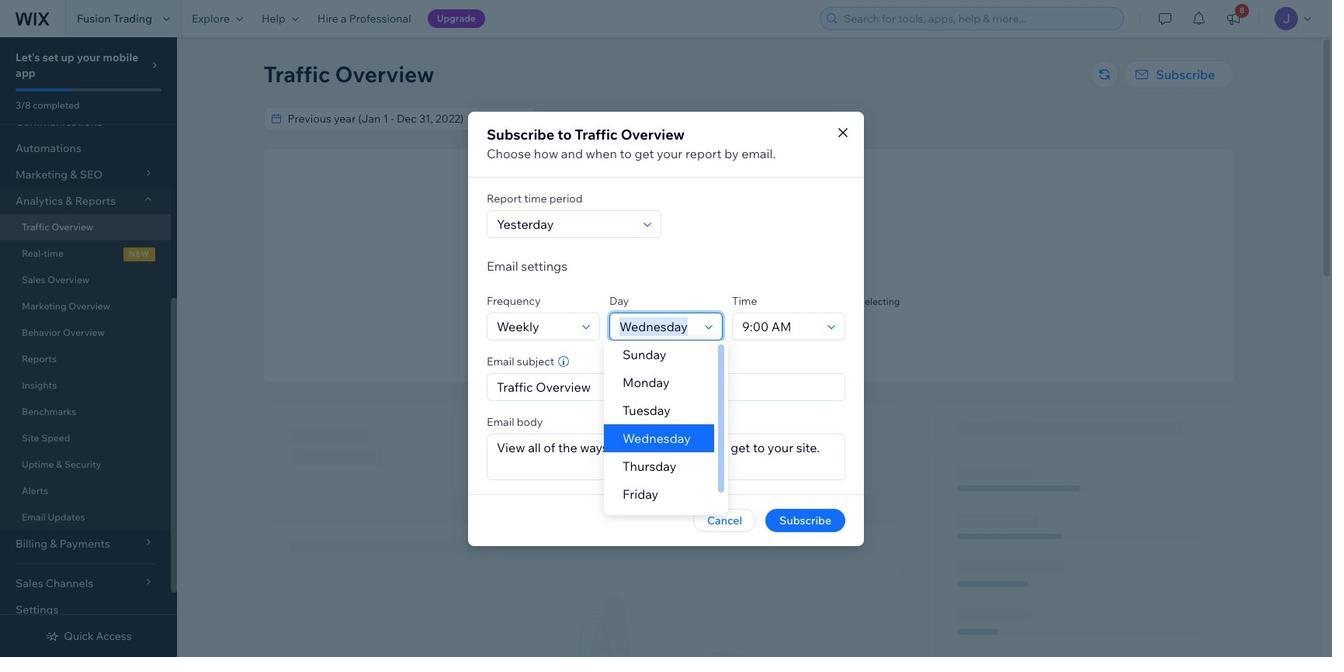 Task type: vqa. For each thing, say whether or not it's contained in the screenshot.
Traffic inside the Sidebar element
yes



Task type: describe. For each thing, give the bounding box(es) containing it.
report time period
[[487, 191, 583, 205]]

set
[[42, 50, 59, 64]]

31,
[[750, 112, 764, 126]]

quick access
[[64, 630, 132, 644]]

have
[[708, 296, 729, 307]]

by
[[725, 146, 739, 161]]

email for email updates
[[22, 512, 46, 523]]

email.
[[742, 146, 776, 161]]

sales overview link
[[0, 267, 171, 293]]

not
[[701, 277, 720, 291]]

0 vertical spatial period
[[653, 112, 686, 126]]

to for traffic
[[558, 125, 572, 143]]

overview for marketing overview link
[[69, 300, 110, 312]]

cancel button
[[693, 509, 756, 532]]

report
[[685, 146, 722, 161]]

expert
[[771, 334, 799, 346]]

upgrade
[[437, 12, 476, 24]]

app
[[16, 66, 36, 80]]

& for uptime
[[56, 459, 62, 470]]

not enough traffic looks like your site didn't have any traffic on those dates. try selecting another time period.
[[598, 277, 900, 319]]

enough
[[723, 277, 762, 291]]

period.
[[762, 307, 793, 319]]

your inside let's set up your mobile app
[[77, 50, 100, 64]]

up
[[61, 50, 74, 64]]

0 horizontal spatial period
[[549, 191, 583, 205]]

like
[[625, 296, 640, 307]]

updates
[[48, 512, 85, 523]]

1 horizontal spatial traffic overview
[[264, 61, 434, 88]]

upgrade button
[[427, 9, 485, 28]]

friday
[[623, 487, 658, 502]]

1 vertical spatial traffic
[[749, 296, 774, 307]]

help button
[[252, 0, 308, 37]]

2021)
[[766, 112, 794, 126]]

wednesday
[[623, 431, 691, 446]]

dec
[[727, 112, 747, 126]]

subject
[[517, 354, 554, 368]]

day
[[609, 294, 629, 308]]

another
[[705, 307, 738, 319]]

real-time
[[22, 248, 64, 259]]

email body
[[487, 415, 543, 429]]

time inside not enough traffic looks like your site didn't have any traffic on those dates. try selecting another time period.
[[741, 307, 760, 319]]

previous
[[607, 112, 650, 126]]

security
[[64, 459, 101, 470]]

settings link
[[0, 597, 171, 623]]

to for previous
[[594, 112, 604, 126]]

1 horizontal spatial traffic
[[264, 61, 330, 88]]

choose
[[487, 146, 531, 161]]

sunday
[[623, 347, 666, 363]]

overview for traffic overview link
[[52, 221, 93, 233]]

email for email body
[[487, 415, 514, 429]]

3/8 completed
[[16, 99, 80, 111]]

email updates
[[22, 512, 85, 523]]

hire a professional link
[[308, 0, 421, 37]]

email for email subject
[[487, 354, 514, 368]]

Email body text field
[[488, 434, 845, 479]]

Day field
[[615, 313, 700, 340]]

wednesday option
[[604, 425, 714, 453]]

sales overview
[[22, 274, 89, 286]]

cancel
[[707, 514, 742, 528]]

1
[[714, 112, 719, 126]]

thursday
[[623, 459, 676, 474]]

let's
[[16, 50, 40, 64]]

time for real-
[[44, 248, 64, 259]]

site speed
[[22, 432, 70, 444]]

overview for sales overview link
[[48, 274, 89, 286]]

marketing
[[725, 334, 769, 346]]

behavior overview
[[22, 327, 105, 338]]

marketing overview
[[22, 300, 110, 312]]

quick access button
[[45, 630, 132, 644]]

2 vertical spatial subscribe
[[780, 514, 831, 528]]

how
[[534, 146, 558, 161]]

email subject
[[487, 354, 554, 368]]

site speed link
[[0, 425, 171, 452]]

1 horizontal spatial subscribe button
[[1123, 61, 1234, 89]]

analytics & reports
[[16, 194, 116, 208]]

hire a professional
[[317, 12, 411, 26]]

reports inside popup button
[[75, 194, 116, 208]]

a for professional
[[341, 12, 347, 26]]

analytics & reports button
[[0, 188, 171, 214]]

email for email settings
[[487, 258, 518, 274]]

& for analytics
[[65, 194, 73, 208]]

body
[[517, 415, 543, 429]]

overview for the behavior overview 'link'
[[63, 327, 105, 338]]

site
[[22, 432, 39, 444]]

report
[[487, 191, 522, 205]]

-
[[721, 112, 725, 126]]

automations
[[16, 141, 81, 155]]

behavior overview link
[[0, 320, 171, 346]]

access
[[96, 630, 132, 644]]

list box containing sunday
[[604, 341, 728, 536]]

frequency
[[487, 294, 541, 308]]

email updates link
[[0, 505, 171, 531]]



Task type: locate. For each thing, give the bounding box(es) containing it.
time inside sidebar element
[[44, 248, 64, 259]]

list box
[[604, 341, 728, 536]]

email down "alerts"
[[22, 512, 46, 523]]

0 horizontal spatial a
[[341, 12, 347, 26]]

0 vertical spatial your
[[77, 50, 100, 64]]

overview inside subscribe to traffic overview choose how and when to get your report by email.
[[621, 125, 685, 143]]

alerts
[[22, 485, 48, 497]]

2 horizontal spatial to
[[620, 146, 632, 161]]

sales
[[22, 274, 46, 286]]

1 vertical spatial a
[[718, 334, 723, 346]]

settings
[[16, 603, 59, 617]]

None field
[[283, 108, 511, 130]]

1 vertical spatial your
[[657, 146, 683, 161]]

time
[[732, 294, 757, 308]]

overview down marketing overview link
[[63, 327, 105, 338]]

Time field
[[738, 313, 823, 340]]

subscribe button
[[1123, 61, 1234, 89], [766, 509, 845, 532]]

traffic
[[264, 61, 330, 88], [575, 125, 618, 143], [22, 221, 49, 233]]

professional
[[349, 12, 411, 26]]

try
[[845, 296, 858, 307]]

0 vertical spatial &
[[65, 194, 73, 208]]

period up "report time period" field
[[549, 191, 583, 205]]

time up sales overview
[[44, 248, 64, 259]]

overview down analytics & reports
[[52, 221, 93, 233]]

0 horizontal spatial traffic overview
[[22, 221, 93, 233]]

traffic overview
[[264, 61, 434, 88], [22, 221, 93, 233]]

& right uptime
[[56, 459, 62, 470]]

2 horizontal spatial time
[[741, 307, 760, 319]]

overview down sales overview link
[[69, 300, 110, 312]]

1 vertical spatial hire
[[698, 334, 716, 346]]

fusion
[[77, 12, 111, 26]]

didn't
[[681, 296, 706, 307]]

compared to previous period (jan 1 - dec 31, 2021)
[[540, 112, 794, 126]]

time
[[524, 191, 547, 205], [44, 248, 64, 259], [741, 307, 760, 319]]

new
[[129, 249, 150, 259]]

0 vertical spatial hire
[[317, 12, 338, 26]]

traffic overview down analytics & reports
[[22, 221, 93, 233]]

0 horizontal spatial traffic
[[22, 221, 49, 233]]

hire for hire a professional
[[317, 12, 338, 26]]

2 vertical spatial time
[[741, 307, 760, 319]]

and
[[561, 146, 583, 161]]

your right up
[[77, 50, 100, 64]]

a inside 'link'
[[718, 334, 723, 346]]

email
[[487, 258, 518, 274], [487, 354, 514, 368], [487, 415, 514, 429], [22, 512, 46, 523]]

1 horizontal spatial &
[[65, 194, 73, 208]]

traffic left on
[[749, 296, 774, 307]]

hire
[[317, 12, 338, 26], [698, 334, 716, 346]]

0 horizontal spatial to
[[558, 125, 572, 143]]

your right like
[[642, 296, 661, 307]]

Frequency field
[[492, 313, 578, 340]]

your inside not enough traffic looks like your site didn't have any traffic on those dates. try selecting another time period.
[[642, 296, 661, 307]]

1 horizontal spatial reports
[[75, 194, 116, 208]]

0 horizontal spatial time
[[44, 248, 64, 259]]

Report time period field
[[492, 211, 639, 237]]

benchmarks link
[[0, 399, 171, 425]]

a left 'professional'
[[341, 12, 347, 26]]

to
[[594, 112, 604, 126], [558, 125, 572, 143], [620, 146, 632, 161]]

traffic inside sidebar element
[[22, 221, 49, 233]]

1 vertical spatial period
[[549, 191, 583, 205]]

get
[[635, 146, 654, 161]]

period left (jan
[[653, 112, 686, 126]]

0 vertical spatial a
[[341, 12, 347, 26]]

monday
[[623, 375, 670, 391]]

settings
[[521, 258, 568, 274]]

automations link
[[0, 135, 171, 161]]

0 vertical spatial time
[[524, 191, 547, 205]]

0 vertical spatial traffic overview
[[264, 61, 434, 88]]

1 vertical spatial &
[[56, 459, 62, 470]]

compared
[[540, 112, 592, 126]]

1 horizontal spatial a
[[718, 334, 723, 346]]

1 vertical spatial time
[[44, 248, 64, 259]]

behavior
[[22, 327, 61, 338]]

selecting
[[860, 296, 900, 307]]

Search for tools, apps, help & more... field
[[839, 8, 1119, 30]]

uptime
[[22, 459, 54, 470]]

Email subject field
[[492, 374, 840, 400]]

speed
[[41, 432, 70, 444]]

time right report
[[524, 191, 547, 205]]

1 vertical spatial traffic overview
[[22, 221, 93, 233]]

hire inside 'link'
[[698, 334, 716, 346]]

1 vertical spatial traffic
[[575, 125, 618, 143]]

on
[[776, 296, 787, 307]]

marketing overview link
[[0, 293, 171, 320]]

traffic overview down hire a professional in the left top of the page
[[264, 61, 434, 88]]

quick
[[64, 630, 94, 644]]

real-
[[22, 248, 44, 259]]

benchmarks
[[22, 406, 76, 418]]

marketing
[[22, 300, 66, 312]]

completed
[[33, 99, 80, 111]]

email left body
[[487, 415, 514, 429]]

a left marketing
[[718, 334, 723, 346]]

0 horizontal spatial subscribe
[[487, 125, 555, 143]]

your right get
[[657, 146, 683, 161]]

a
[[341, 12, 347, 26], [718, 334, 723, 346]]

reports up traffic overview link
[[75, 194, 116, 208]]

traffic down help button
[[264, 61, 330, 88]]

2 vertical spatial traffic
[[22, 221, 49, 233]]

traffic inside subscribe to traffic overview choose how and when to get your report by email.
[[575, 125, 618, 143]]

saturday
[[623, 515, 675, 530]]

sidebar element
[[0, 0, 177, 658]]

2 horizontal spatial traffic
[[575, 125, 618, 143]]

1 vertical spatial subscribe
[[487, 125, 555, 143]]

any
[[731, 296, 746, 307]]

0 vertical spatial reports
[[75, 194, 116, 208]]

2 horizontal spatial subscribe
[[1156, 67, 1215, 82]]

a for marketing
[[718, 334, 723, 346]]

overview inside 'link'
[[63, 327, 105, 338]]

email inside sidebar element
[[22, 512, 46, 523]]

time for report
[[524, 191, 547, 205]]

to up and
[[558, 125, 572, 143]]

0 horizontal spatial subscribe button
[[766, 509, 845, 532]]

email up frequency
[[487, 258, 518, 274]]

0 vertical spatial subscribe
[[1156, 67, 1215, 82]]

subscribe
[[1156, 67, 1215, 82], [487, 125, 555, 143], [780, 514, 831, 528]]

traffic overview link
[[0, 214, 171, 241]]

traffic up when
[[575, 125, 618, 143]]

explore
[[192, 12, 230, 26]]

traffic up on
[[765, 277, 797, 291]]

2 vertical spatial your
[[642, 296, 661, 307]]

overview up get
[[621, 125, 685, 143]]

0 vertical spatial traffic
[[264, 61, 330, 88]]

trading
[[113, 12, 152, 26]]

site
[[664, 296, 679, 307]]

when
[[586, 146, 617, 161]]

hire a marketing expert link
[[698, 333, 799, 347]]

mobile
[[103, 50, 138, 64]]

uptime & security link
[[0, 452, 171, 478]]

hire a marketing expert
[[698, 334, 799, 346]]

insights
[[22, 380, 57, 391]]

hire down "another"
[[698, 334, 716, 346]]

alerts link
[[0, 478, 171, 505]]

3/8
[[16, 99, 31, 111]]

0 vertical spatial subscribe button
[[1123, 61, 1234, 89]]

help
[[262, 12, 286, 26]]

0 horizontal spatial &
[[56, 459, 62, 470]]

period
[[653, 112, 686, 126], [549, 191, 583, 205]]

subscribe inside subscribe to traffic overview choose how and when to get your report by email.
[[487, 125, 555, 143]]

email settings
[[487, 258, 568, 274]]

0 horizontal spatial hire
[[317, 12, 338, 26]]

insights link
[[0, 373, 171, 399]]

let's set up your mobile app
[[16, 50, 138, 80]]

1 horizontal spatial time
[[524, 191, 547, 205]]

hire for hire a marketing expert
[[698, 334, 716, 346]]

1 horizontal spatial subscribe
[[780, 514, 831, 528]]

0 horizontal spatial reports
[[22, 353, 57, 365]]

& right analytics
[[65, 194, 73, 208]]

dates.
[[816, 296, 843, 307]]

traffic
[[765, 277, 797, 291], [749, 296, 774, 307]]

& inside popup button
[[65, 194, 73, 208]]

subscribe to traffic overview choose how and when to get your report by email.
[[487, 125, 776, 161]]

those
[[790, 296, 814, 307]]

tuesday
[[623, 403, 671, 418]]

to left the previous
[[594, 112, 604, 126]]

your inside subscribe to traffic overview choose how and when to get your report by email.
[[657, 146, 683, 161]]

overview down 'professional'
[[335, 61, 434, 88]]

1 horizontal spatial to
[[594, 112, 604, 126]]

to left get
[[620, 146, 632, 161]]

email left subject
[[487, 354, 514, 368]]

overview up marketing overview
[[48, 274, 89, 286]]

reports link
[[0, 346, 171, 373]]

1 vertical spatial subscribe button
[[766, 509, 845, 532]]

looks
[[598, 296, 623, 307]]

time up hire a marketing expert 'link'
[[741, 307, 760, 319]]

hire right help button
[[317, 12, 338, 26]]

1 horizontal spatial period
[[653, 112, 686, 126]]

uptime & security
[[22, 459, 101, 470]]

0 vertical spatial traffic
[[765, 277, 797, 291]]

1 horizontal spatial hire
[[698, 334, 716, 346]]

overview
[[335, 61, 434, 88], [621, 125, 685, 143], [52, 221, 93, 233], [48, 274, 89, 286], [69, 300, 110, 312], [63, 327, 105, 338]]

traffic overview inside sidebar element
[[22, 221, 93, 233]]

page skeleton image
[[264, 405, 1234, 658]]

&
[[65, 194, 73, 208], [56, 459, 62, 470]]

reports up insights
[[22, 353, 57, 365]]

reports
[[75, 194, 116, 208], [22, 353, 57, 365]]

traffic down analytics
[[22, 221, 49, 233]]

1 vertical spatial reports
[[22, 353, 57, 365]]



